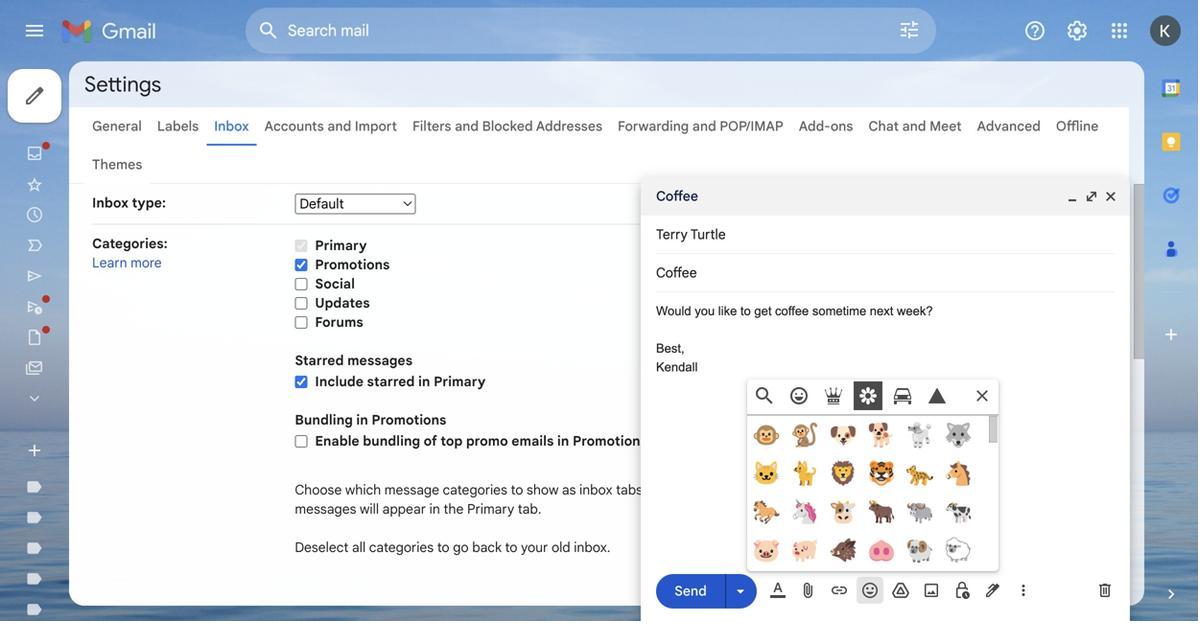 Task type: locate. For each thing, give the bounding box(es) containing it.
3 and from the left
[[693, 118, 717, 135]]

in left the
[[430, 501, 440, 518]]

and right filters
[[455, 118, 479, 135]]

promotions up social on the left top of the page
[[315, 257, 390, 273]]

go
[[453, 540, 469, 557]]

primary up top
[[434, 374, 486, 391]]

1 vertical spatial inbox
[[92, 195, 129, 212]]

None search field
[[246, 8, 937, 54]]

🐑 image
[[945, 537, 972, 564]]

add-ons
[[799, 118, 853, 135]]

inbox for inbox type:
[[92, 195, 129, 212]]

🐂 image
[[868, 499, 895, 526]]

2 and from the left
[[455, 118, 479, 135]]

to inside choose which message categories to show as inbox tabs. other messages will appear in the primary tab.
[[511, 482, 523, 499]]

inbox
[[214, 118, 249, 135], [92, 195, 129, 212]]

Social checkbox
[[295, 277, 307, 292]]

4 and from the left
[[903, 118, 926, 135]]

include starred in primary
[[315, 374, 486, 391]]

messages up starred
[[347, 353, 413, 369]]

promotions up bundling
[[372, 412, 447, 429]]

0 vertical spatial messages
[[347, 353, 413, 369]]

support image
[[1024, 19, 1047, 42]]

social
[[315, 276, 355, 293]]

in
[[418, 374, 430, 391], [356, 412, 368, 429], [557, 433, 569, 450], [430, 501, 440, 518]]

include
[[315, 374, 364, 391]]

advanced search options image
[[890, 11, 929, 49]]

deselect all categories to go back to your old inbox.
[[295, 540, 611, 557]]

1 vertical spatial promotions
[[372, 412, 447, 429]]

categories down appear
[[369, 540, 434, 557]]

categories up the
[[443, 482, 508, 499]]

the
[[444, 501, 464, 518]]

would you like to get coffee sometime next week?
[[656, 304, 933, 319]]

🐯 image
[[868, 461, 895, 487]]

bundling in promotions
[[295, 412, 447, 429]]

best, kendall
[[656, 342, 698, 375]]

sometime
[[813, 304, 867, 319]]

you
[[695, 304, 715, 319]]

0 vertical spatial inbox
[[214, 118, 249, 135]]

to left get
[[741, 304, 751, 319]]

primary
[[315, 237, 367, 254], [434, 374, 486, 391], [467, 501, 515, 518]]

🐏 image
[[907, 537, 934, 564]]

🐴 image
[[945, 461, 972, 487]]

offline link
[[1056, 118, 1099, 135]]

coffee
[[775, 304, 809, 319]]

which
[[345, 482, 381, 499]]

terry
[[656, 226, 688, 243]]

gmail image
[[61, 12, 166, 50]]

tab list
[[1145, 61, 1198, 553]]

Forums checkbox
[[295, 316, 307, 330]]

enable bundling of top promo emails in promotions
[[315, 433, 648, 450]]

0 vertical spatial primary
[[315, 237, 367, 254]]

themes
[[92, 156, 142, 173]]

insert link ‪(⌘k)‬ image
[[830, 581, 849, 601]]

messages down choose
[[295, 501, 356, 518]]

to up tab.
[[511, 482, 523, 499]]

emails
[[512, 433, 554, 450]]

primary right the
[[467, 501, 515, 518]]

0 horizontal spatial inbox
[[92, 195, 129, 212]]

inbox.
[[574, 540, 611, 557]]

navigation
[[0, 61, 230, 622]]

🐄 image
[[945, 499, 972, 526]]

more options image
[[1018, 581, 1030, 601]]

promotions
[[315, 257, 390, 273], [372, 412, 447, 429], [573, 433, 648, 450]]

to
[[741, 304, 751, 319], [511, 482, 523, 499], [437, 540, 450, 557], [505, 540, 518, 557]]

categories inside choose which message categories to show as inbox tabs. other messages will appear in the primary tab.
[[443, 482, 508, 499]]

in right emails
[[557, 433, 569, 450]]

in inside choose which message categories to show as inbox tabs. other messages will appear in the primary tab.
[[430, 501, 440, 518]]

forwarding
[[618, 118, 689, 135]]

primary up social on the left top of the page
[[315, 237, 367, 254]]

🐎 image
[[753, 499, 780, 526]]

categories
[[443, 482, 508, 499], [369, 540, 434, 557]]

primary inside choose which message categories to show as inbox tabs. other messages will appear in the primary tab.
[[467, 501, 515, 518]]

1 vertical spatial categories
[[369, 540, 434, 557]]

kendall
[[656, 360, 698, 375]]

messages
[[347, 353, 413, 369], [295, 501, 356, 518]]

🐶 image
[[830, 422, 857, 449]]

Subject field
[[656, 264, 1115, 283]]

and
[[328, 118, 351, 135], [455, 118, 479, 135], [693, 118, 717, 135], [903, 118, 926, 135]]

to inside message body text field
[[741, 304, 751, 319]]

Message Body text field
[[656, 302, 1115, 555]]

starred
[[367, 374, 415, 391]]

and right chat
[[903, 118, 926, 135]]

choose
[[295, 482, 342, 499]]

0 vertical spatial promotions
[[315, 257, 390, 273]]

add-
[[799, 118, 831, 135]]

Include starred in Primary checkbox
[[295, 375, 307, 389]]

updates
[[315, 295, 370, 312]]

minimize image
[[1065, 189, 1080, 204]]

general
[[92, 118, 142, 135]]

1 and from the left
[[328, 118, 351, 135]]

inbox left type:
[[92, 195, 129, 212]]

2 vertical spatial primary
[[467, 501, 515, 518]]

coffee
[[656, 188, 699, 205]]

to left your
[[505, 540, 518, 557]]

more
[[131, 255, 162, 272]]

accounts and import link
[[265, 118, 397, 135]]

1 horizontal spatial categories
[[443, 482, 508, 499]]

settings
[[84, 71, 161, 98]]

your
[[521, 540, 548, 557]]

and left pop/imap
[[693, 118, 717, 135]]

choose which message categories to show as inbox tabs. other messages will appear in the primary tab.
[[295, 482, 685, 518]]

1 vertical spatial messages
[[295, 501, 356, 518]]

starred messages
[[295, 353, 413, 369]]

🐒 image
[[792, 422, 818, 449]]

inbox for inbox "link"
[[214, 118, 249, 135]]

tab.
[[518, 501, 542, 518]]

other
[[649, 482, 685, 499]]

0 vertical spatial categories
[[443, 482, 508, 499]]

inbox right labels link
[[214, 118, 249, 135]]

🐺 image
[[945, 422, 972, 449]]

starred
[[295, 353, 344, 369]]

promotions up 'inbox'
[[573, 433, 648, 450]]

and for chat
[[903, 118, 926, 135]]

chat and meet link
[[869, 118, 962, 135]]

inbox
[[580, 482, 613, 499]]

show
[[527, 482, 559, 499]]

inbox type:
[[92, 195, 166, 212]]

best,
[[656, 342, 685, 356]]

🦁 image
[[830, 461, 857, 487]]

and left import
[[328, 118, 351, 135]]

messages inside choose which message categories to show as inbox tabs. other messages will appear in the primary tab.
[[295, 501, 356, 518]]

accounts
[[265, 118, 324, 135]]

1 horizontal spatial inbox
[[214, 118, 249, 135]]

insert files using drive image
[[891, 581, 911, 601]]



Task type: describe. For each thing, give the bounding box(es) containing it.
🐵 image
[[753, 422, 780, 449]]

type:
[[132, 195, 166, 212]]

1 vertical spatial primary
[[434, 374, 486, 391]]

forums
[[315, 314, 363, 331]]

🐃 image
[[907, 499, 934, 526]]

2 vertical spatial promotions
[[573, 433, 648, 450]]

deselect
[[295, 540, 349, 557]]

pop/imap
[[720, 118, 784, 135]]

more send options image
[[731, 582, 750, 601]]

advanced
[[977, 118, 1041, 135]]

terry turtle
[[656, 226, 726, 243]]

forwarding and pop/imap link
[[618, 118, 784, 135]]

add-ons link
[[799, 118, 853, 135]]

top
[[441, 433, 463, 450]]

🐈 image
[[792, 461, 818, 487]]

🐽 image
[[868, 537, 895, 564]]

will
[[360, 501, 379, 518]]

discard draft ‪(⌘⇧d)‬ image
[[1096, 581, 1115, 601]]

as
[[562, 482, 576, 499]]

🦄 image
[[792, 499, 818, 526]]

turtle
[[691, 226, 726, 243]]

message
[[385, 482, 439, 499]]

🐕 image
[[868, 422, 895, 449]]

ons
[[831, 118, 853, 135]]

toggle confidential mode image
[[953, 581, 972, 601]]

meet
[[930, 118, 962, 135]]

Enable bundling of top promo emails in Promotions checkbox
[[295, 435, 307, 449]]

back
[[472, 540, 502, 557]]

promo
[[466, 433, 508, 450]]

🐩 image
[[907, 422, 934, 449]]

insert signature image
[[984, 581, 1003, 601]]

like
[[719, 304, 737, 319]]

labels link
[[157, 118, 199, 135]]

accounts and import
[[265, 118, 397, 135]]

offline
[[1056, 118, 1099, 135]]

old
[[552, 540, 571, 557]]

labels
[[157, 118, 199, 135]]

pop out image
[[1084, 189, 1100, 204]]

filters
[[413, 118, 451, 135]]

get
[[755, 304, 772, 319]]

next
[[870, 304, 894, 319]]

learn more link
[[92, 255, 162, 272]]

themes link
[[92, 156, 142, 173]]

filters and blocked addresses link
[[413, 118, 603, 135]]

chat and meet
[[869, 118, 962, 135]]

in up enable
[[356, 412, 368, 429]]

and for filters
[[455, 118, 479, 135]]

send
[[675, 583, 707, 600]]

inbox link
[[214, 118, 249, 135]]

attach files image
[[799, 581, 818, 601]]

🐖 image
[[792, 537, 818, 564]]

🐮 image
[[830, 499, 857, 526]]

bundling
[[363, 433, 420, 450]]

categories: learn more
[[92, 236, 168, 272]]

advanced link
[[977, 118, 1041, 135]]

close image
[[1103, 189, 1119, 204]]

chat
[[869, 118, 899, 135]]

filters and blocked addresses
[[413, 118, 603, 135]]

tabs.
[[616, 482, 646, 499]]

🐆 image
[[907, 461, 934, 487]]

and for accounts
[[328, 118, 351, 135]]

settings image
[[1066, 19, 1089, 42]]

and for forwarding
[[693, 118, 717, 135]]

would
[[656, 304, 691, 319]]

Promotions checkbox
[[295, 258, 307, 272]]

week?
[[897, 304, 933, 319]]

Search mail text field
[[288, 21, 844, 40]]

insert photo image
[[922, 581, 941, 601]]

all
[[352, 540, 366, 557]]

search mail image
[[251, 13, 286, 48]]

insert emoji ‪(⌘⇧2)‬ image
[[861, 581, 880, 601]]

0 horizontal spatial categories
[[369, 540, 434, 557]]

in right starred
[[418, 374, 430, 391]]

addresses
[[536, 118, 603, 135]]

general link
[[92, 118, 142, 135]]

🐷 image
[[753, 537, 780, 564]]

blocked
[[482, 118, 533, 135]]

Updates checkbox
[[295, 296, 307, 311]]

import
[[355, 118, 397, 135]]

send button
[[656, 575, 725, 609]]

categories:
[[92, 236, 168, 252]]

of
[[424, 433, 437, 450]]

enable
[[315, 433, 360, 450]]

bundling
[[295, 412, 353, 429]]

🐗 image
[[830, 537, 857, 564]]

learn
[[92, 255, 127, 272]]

forwarding and pop/imap
[[618, 118, 784, 135]]

to left go
[[437, 540, 450, 557]]

appear
[[382, 501, 426, 518]]

🐱 image
[[753, 461, 780, 487]]

coffee dialog
[[641, 178, 1130, 622]]



Task type: vqa. For each thing, say whether or not it's contained in the screenshot.
19th "," from right
no



